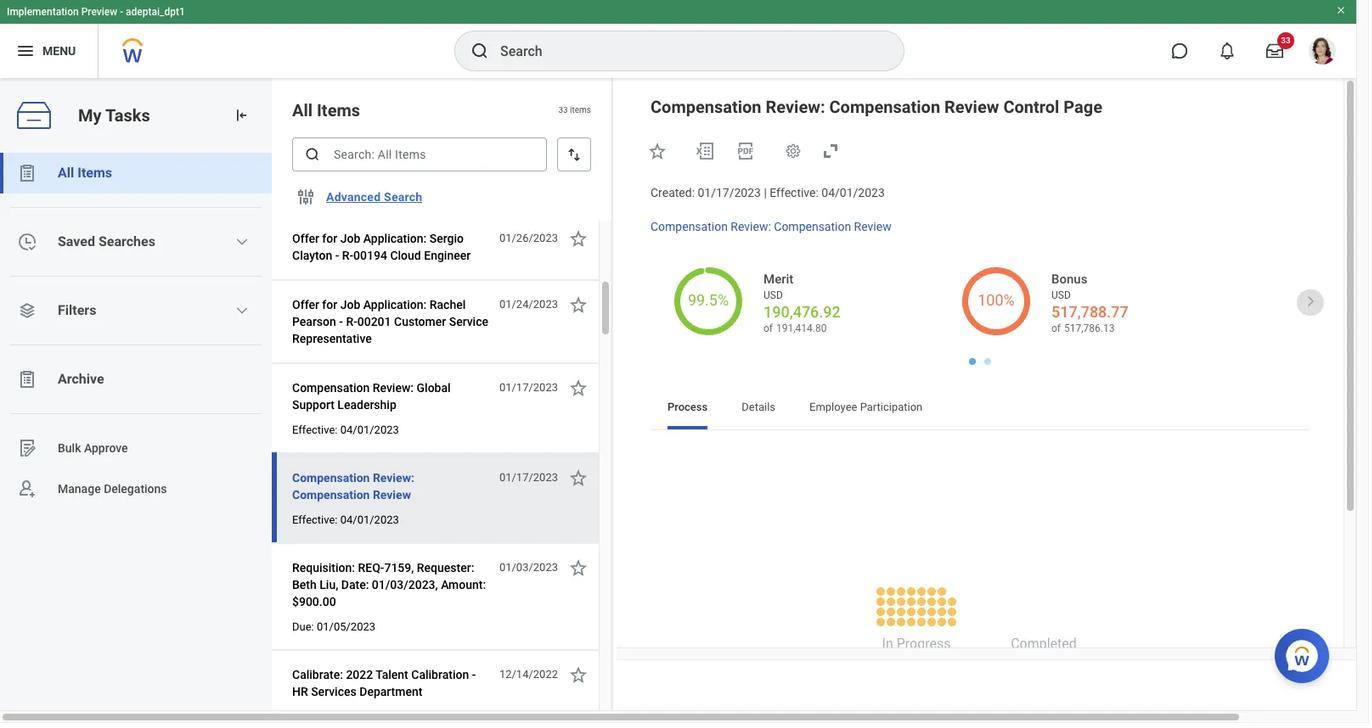 Task type: locate. For each thing, give the bounding box(es) containing it.
0 vertical spatial -
[[120, 6, 123, 18]]

for inside offer for job application: rachel pearson ‎- r-00201 customer service representative
[[322, 298, 337, 312]]

usd inside merit usd 190,476.92 of 191,414.80
[[764, 290, 783, 302]]

offer
[[292, 232, 319, 245], [292, 298, 319, 312]]

04/01/2023 down "leadership"
[[340, 424, 399, 437]]

application: up cloud
[[363, 232, 427, 245]]

1 vertical spatial star image
[[568, 295, 589, 315]]

1 horizontal spatial items
[[317, 100, 360, 121]]

1 clipboard image from the top
[[17, 163, 37, 183]]

0 vertical spatial r-
[[342, 249, 353, 262]]

04/01/2023 down fullscreen icon
[[822, 186, 885, 200]]

r- up representative at the top left of the page
[[346, 315, 357, 329]]

tasks
[[105, 105, 150, 125]]

application: inside offer for job application: rachel pearson ‎- r-00201 customer service representative
[[363, 298, 427, 312]]

‎- right 'clayton'
[[335, 249, 339, 262]]

1 horizontal spatial 33
[[1281, 36, 1291, 45]]

4 star image from the top
[[568, 665, 589, 686]]

usd down merit
[[764, 290, 783, 302]]

application: for cloud
[[363, 232, 427, 245]]

offer inside offer for job application: sergio clayton ‎- r-00194 cloud engineer
[[292, 232, 319, 245]]

application: up 00201
[[363, 298, 427, 312]]

for for pearson
[[322, 298, 337, 312]]

job inside offer for job application: sergio clayton ‎- r-00194 cloud engineer
[[340, 232, 360, 245]]

1 horizontal spatial all items
[[292, 100, 360, 121]]

0 vertical spatial all
[[292, 100, 313, 121]]

2022
[[346, 669, 373, 682]]

r- right 'clayton'
[[342, 249, 353, 262]]

application:
[[363, 232, 427, 245], [363, 298, 427, 312]]

search image
[[470, 41, 490, 61], [304, 146, 321, 163]]

190,476.92
[[764, 303, 841, 321]]

effective: right |
[[770, 186, 819, 200]]

list
[[0, 153, 272, 510], [666, 259, 1369, 347], [668, 443, 1293, 699]]

all up saved
[[58, 165, 74, 181]]

bulk approve link
[[0, 428, 272, 469]]

star image for due: 01/05/2023
[[568, 558, 589, 578]]

0 vertical spatial for
[[322, 232, 337, 245]]

review inside compensation review: compensation review
[[373, 488, 411, 502]]

offer up 'clayton'
[[292, 232, 319, 245]]

compensation up support
[[292, 381, 370, 395]]

clipboard image inside all items button
[[17, 163, 37, 183]]

all
[[292, 100, 313, 121], [58, 165, 74, 181]]

compensation up export to excel icon at the right
[[651, 97, 762, 117]]

star image for effective: 04/01/2023
[[568, 468, 589, 488]]

created:
[[651, 186, 695, 200]]

191,414.80
[[776, 322, 827, 334]]

review: down "leadership"
[[373, 471, 414, 485]]

clipboard image for all items
[[17, 163, 37, 183]]

for inside offer for job application: sergio clayton ‎- r-00194 cloud engineer
[[322, 232, 337, 245]]

2 job from the top
[[340, 298, 360, 312]]

0 vertical spatial effective:
[[770, 186, 819, 200]]

all items
[[292, 100, 360, 121], [58, 165, 112, 181]]

in progress group
[[853, 443, 980, 692]]

1 horizontal spatial compensation review: compensation review
[[651, 220, 892, 233]]

1 of from the left
[[764, 322, 773, 334]]

effective: 04/01/2023 up requisition:
[[292, 514, 399, 527]]

hr
[[292, 686, 308, 699]]

clayton
[[292, 249, 332, 262]]

0 vertical spatial job
[[340, 232, 360, 245]]

job up 00194
[[340, 232, 360, 245]]

0 horizontal spatial items
[[78, 165, 112, 181]]

1 vertical spatial 04/01/2023
[[340, 424, 399, 437]]

|
[[764, 186, 767, 200]]

of left 191,414.80
[[764, 322, 773, 334]]

clipboard image for archive
[[17, 370, 37, 390]]

clipboard image up clock check image
[[17, 163, 37, 183]]

1 horizontal spatial usd
[[1052, 290, 1071, 302]]

compensation review: compensation review link
[[651, 216, 892, 233]]

0 horizontal spatial usd
[[764, 290, 783, 302]]

1 vertical spatial effective:
[[292, 424, 338, 437]]

offer inside offer for job application: rachel pearson ‎- r-00201 customer service representative
[[292, 298, 319, 312]]

compensation review: compensation review down 'created: 01/17/2023 | effective: 04/01/2023'
[[651, 220, 892, 233]]

user plus image
[[17, 479, 37, 499]]

all right transformation import image
[[292, 100, 313, 121]]

0 vertical spatial 33
[[1281, 36, 1291, 45]]

of for 517,788.77
[[1052, 322, 1061, 334]]

1 vertical spatial -
[[472, 669, 476, 682]]

‎- for clayton
[[335, 249, 339, 262]]

clipboard image left archive
[[17, 370, 37, 390]]

1 vertical spatial all
[[58, 165, 74, 181]]

00201
[[357, 315, 391, 329]]

menu
[[42, 44, 76, 57]]

01/26/2023
[[499, 232, 558, 245]]

1 vertical spatial 33
[[558, 106, 568, 115]]

job up 00201
[[340, 298, 360, 312]]

tab list containing process
[[651, 389, 1310, 430]]

clipboard image inside "archive" button
[[17, 370, 37, 390]]

implementation preview -   adeptai_dpt1
[[7, 6, 185, 18]]

of
[[764, 322, 773, 334], [1052, 322, 1061, 334]]

tab list
[[651, 389, 1310, 430]]

1 offer from the top
[[292, 232, 319, 245]]

1 vertical spatial search image
[[304, 146, 321, 163]]

2 vertical spatial effective:
[[292, 514, 338, 527]]

2 clipboard image from the top
[[17, 370, 37, 390]]

33
[[1281, 36, 1291, 45], [558, 106, 568, 115]]

saved
[[58, 234, 95, 250]]

review: up "leadership"
[[373, 381, 414, 395]]

menu banner
[[0, 0, 1357, 78]]

- right calibration
[[472, 669, 476, 682]]

for up the pearson
[[322, 298, 337, 312]]

01/17/2023
[[698, 186, 761, 200], [499, 381, 558, 394], [499, 471, 558, 484]]

2 vertical spatial review
[[373, 488, 411, 502]]

bonus
[[1052, 272, 1088, 288]]

clipboard image
[[17, 163, 37, 183], [17, 370, 37, 390]]

0 horizontal spatial of
[[764, 322, 773, 334]]

04/01/2023
[[822, 186, 885, 200], [340, 424, 399, 437], [340, 514, 399, 527]]

1 vertical spatial for
[[322, 298, 337, 312]]

‎-
[[335, 249, 339, 262], [339, 315, 343, 329]]

2 vertical spatial star image
[[568, 468, 589, 488]]

requester:
[[417, 561, 474, 575]]

3 star image from the top
[[568, 558, 589, 578]]

created: 01/17/2023 | effective: 04/01/2023
[[651, 186, 885, 200]]

1 application: from the top
[[363, 232, 427, 245]]

of for 190,476.92
[[764, 322, 773, 334]]

of left 517,786.13
[[1052, 322, 1061, 334]]

usd for 517,788.77
[[1052, 290, 1071, 302]]

sort image
[[566, 146, 583, 163]]

compensation review: compensation review
[[651, 220, 892, 233], [292, 471, 414, 502]]

2 usd from the left
[[1052, 290, 1071, 302]]

1 usd from the left
[[764, 290, 783, 302]]

menu button
[[0, 24, 98, 78]]

of inside bonus usd 517,788.77 of 517,786.13
[[1052, 322, 1061, 334]]

review: inside compensation review: compensation review
[[373, 471, 414, 485]]

1 vertical spatial r-
[[346, 315, 357, 329]]

offer for job application: sergio clayton ‎- r-00194 cloud engineer
[[292, 232, 471, 262]]

my
[[78, 105, 102, 125]]

0 horizontal spatial compensation review: compensation review
[[292, 471, 414, 502]]

1 effective: 04/01/2023 from the top
[[292, 424, 399, 437]]

1 horizontal spatial all
[[292, 100, 313, 121]]

merit
[[764, 272, 794, 288]]

effective: down support
[[292, 424, 338, 437]]

bulk approve
[[58, 441, 128, 455]]

list item
[[1242, 259, 1369, 347]]

517,786.13
[[1064, 322, 1115, 334]]

0 horizontal spatial 33
[[558, 106, 568, 115]]

configure image
[[296, 187, 316, 207]]

1 vertical spatial items
[[78, 165, 112, 181]]

participation
[[860, 401, 923, 413]]

compensation review: compensation review control page
[[651, 97, 1103, 117]]

04/01/2023 down compensation review: compensation review 'button'
[[340, 514, 399, 527]]

calibration
[[411, 669, 469, 682]]

1 horizontal spatial search image
[[470, 41, 490, 61]]

for
[[322, 232, 337, 245], [322, 298, 337, 312]]

offer for job application: sergio clayton ‎- r-00194 cloud engineer button
[[292, 229, 490, 266]]

33 left profile logan mcneil 'image'
[[1281, 36, 1291, 45]]

r- inside offer for job application: sergio clayton ‎- r-00194 cloud engineer
[[342, 249, 353, 262]]

01/17/2023 for compensation review: global support leadership
[[499, 381, 558, 394]]

r- for 00201
[[346, 315, 357, 329]]

compensation review: compensation review down "leadership"
[[292, 471, 414, 502]]

0 vertical spatial application:
[[363, 232, 427, 245]]

offer for offer for job application: sergio clayton ‎- r-00194 cloud engineer
[[292, 232, 319, 245]]

2 application: from the top
[[363, 298, 427, 312]]

offer for offer for job application: rachel pearson ‎- r-00201 customer service representative
[[292, 298, 319, 312]]

0 vertical spatial effective: 04/01/2023
[[292, 424, 399, 437]]

1 vertical spatial job
[[340, 298, 360, 312]]

0 vertical spatial ‎-
[[335, 249, 339, 262]]

1 for from the top
[[322, 232, 337, 245]]

1 job from the top
[[340, 232, 360, 245]]

effective: up requisition:
[[292, 514, 338, 527]]

view printable version (pdf) image
[[736, 141, 756, 161]]

inbox large image
[[1267, 42, 1284, 59]]

33 inside item list element
[[558, 106, 568, 115]]

1 vertical spatial all items
[[58, 165, 112, 181]]

0 horizontal spatial search image
[[304, 146, 321, 163]]

in progress
[[882, 636, 951, 652]]

0 horizontal spatial all
[[58, 165, 74, 181]]

advanced
[[326, 190, 381, 204]]

0 vertical spatial search image
[[470, 41, 490, 61]]

0 vertical spatial offer
[[292, 232, 319, 245]]

0 horizontal spatial review
[[373, 488, 411, 502]]

compensation
[[651, 97, 762, 117], [830, 97, 940, 117], [651, 220, 728, 233], [774, 220, 851, 233], [292, 381, 370, 395], [292, 471, 370, 485], [292, 488, 370, 502]]

amount:
[[441, 578, 486, 592]]

0 vertical spatial all items
[[292, 100, 360, 121]]

0 horizontal spatial -
[[120, 6, 123, 18]]

usd
[[764, 290, 783, 302], [1052, 290, 1071, 302]]

2 horizontal spatial review
[[945, 97, 999, 117]]

effective: for compensation review: compensation review
[[292, 514, 338, 527]]

0 vertical spatial items
[[317, 100, 360, 121]]

2 offer from the top
[[292, 298, 319, 312]]

2 star image from the top
[[568, 378, 589, 398]]

details
[[742, 401, 776, 413]]

usd down bonus
[[1052, 290, 1071, 302]]

1 vertical spatial ‎-
[[339, 315, 343, 329]]

star image
[[568, 229, 589, 249], [568, 378, 589, 398], [568, 558, 589, 578], [568, 665, 589, 686]]

1 horizontal spatial of
[[1052, 322, 1061, 334]]

01/24/2023
[[499, 298, 558, 311]]

adeptai_dpt1
[[126, 6, 185, 18]]

global
[[417, 381, 451, 395]]

1 star image from the top
[[568, 229, 589, 249]]

1 horizontal spatial -
[[472, 669, 476, 682]]

process
[[668, 401, 708, 413]]

archive
[[58, 371, 104, 387]]

my tasks element
[[0, 78, 272, 724]]

date:
[[341, 578, 369, 592]]

requisition:
[[292, 561, 355, 575]]

2 for from the top
[[322, 298, 337, 312]]

advanced search
[[326, 190, 422, 204]]

justify image
[[15, 41, 36, 61]]

0 vertical spatial clipboard image
[[17, 163, 37, 183]]

r- inside offer for job application: rachel pearson ‎- r-00201 customer service representative
[[346, 315, 357, 329]]

1 vertical spatial compensation review: compensation review
[[292, 471, 414, 502]]

clock check image
[[17, 232, 37, 252]]

profile logan mcneil image
[[1309, 37, 1336, 68]]

- right preview
[[120, 6, 123, 18]]

1 vertical spatial offer
[[292, 298, 319, 312]]

offer up the pearson
[[292, 298, 319, 312]]

0 horizontal spatial all items
[[58, 165, 112, 181]]

star image
[[647, 141, 668, 161], [568, 295, 589, 315], [568, 468, 589, 488]]

review: down |
[[731, 220, 771, 233]]

job inside offer for job application: rachel pearson ‎- r-00201 customer service representative
[[340, 298, 360, 312]]

01/17/2023 for compensation review: compensation review
[[499, 471, 558, 484]]

of inside merit usd 190,476.92 of 191,414.80
[[764, 322, 773, 334]]

2 of from the left
[[1052, 322, 1061, 334]]

2 vertical spatial 01/17/2023
[[499, 471, 558, 484]]

pearson
[[292, 315, 336, 329]]

33 inside 33 button
[[1281, 36, 1291, 45]]

1 vertical spatial effective: 04/01/2023
[[292, 514, 399, 527]]

99.5%
[[688, 291, 729, 309]]

‎- inside offer for job application: sergio clayton ‎- r-00194 cloud engineer
[[335, 249, 339, 262]]

perspective image
[[17, 301, 37, 321]]

for up 'clayton'
[[322, 232, 337, 245]]

1 vertical spatial application:
[[363, 298, 427, 312]]

all inside item list element
[[292, 100, 313, 121]]

items
[[317, 100, 360, 121], [78, 165, 112, 181]]

list containing in progress
[[668, 443, 1293, 699]]

1 vertical spatial clipboard image
[[17, 370, 37, 390]]

1 vertical spatial 01/17/2023
[[499, 381, 558, 394]]

star image for effective: 04/01/2023
[[568, 378, 589, 398]]

department
[[360, 686, 423, 699]]

advanced search button
[[319, 180, 429, 214]]

0 vertical spatial review
[[945, 97, 999, 117]]

‎- inside offer for job application: rachel pearson ‎- r-00201 customer service representative
[[339, 315, 343, 329]]

searches
[[98, 234, 155, 250]]

compensation up requisition:
[[292, 488, 370, 502]]

33 left items on the top
[[558, 106, 568, 115]]

usd inside bonus usd 517,788.77 of 517,786.13
[[1052, 290, 1071, 302]]

application: for customer
[[363, 298, 427, 312]]

effective: 04/01/2023 down "leadership"
[[292, 424, 399, 437]]

search
[[384, 190, 422, 204]]

0 vertical spatial star image
[[647, 141, 668, 161]]

application: inside offer for job application: sergio clayton ‎- r-00194 cloud engineer
[[363, 232, 427, 245]]

2 effective: 04/01/2023 from the top
[[292, 514, 399, 527]]

2 vertical spatial 04/01/2023
[[340, 514, 399, 527]]

for for clayton
[[322, 232, 337, 245]]

-
[[120, 6, 123, 18], [472, 669, 476, 682]]

service
[[449, 315, 488, 329]]

rename image
[[17, 438, 37, 459]]

1 vertical spatial review
[[854, 220, 892, 233]]

‎- up representative at the top left of the page
[[339, 315, 343, 329]]

items inside item list element
[[317, 100, 360, 121]]

review:
[[766, 97, 825, 117], [731, 220, 771, 233], [373, 381, 414, 395], [373, 471, 414, 485]]

compensation down 'created: 01/17/2023 | effective: 04/01/2023'
[[774, 220, 851, 233]]



Task type: describe. For each thing, give the bounding box(es) containing it.
merit usd 190,476.92 of 191,414.80
[[764, 272, 841, 334]]

review: up gear icon
[[766, 97, 825, 117]]

in
[[882, 636, 893, 652]]

completed
[[1011, 636, 1077, 652]]

04/01/2023 for global
[[340, 424, 399, 437]]

job for 00194
[[340, 232, 360, 245]]

0 vertical spatial 04/01/2023
[[822, 186, 885, 200]]

bonus usd 517,788.77 of 517,786.13
[[1052, 272, 1129, 334]]

filters button
[[0, 291, 272, 331]]

employee participation
[[810, 401, 923, 413]]

transformation import image
[[233, 107, 250, 124]]

star image for 01/26/2023
[[568, 229, 589, 249]]

chevron down image
[[236, 235, 249, 249]]

preview
[[81, 6, 117, 18]]

compensation down support
[[292, 471, 370, 485]]

next item image
[[1297, 290, 1324, 314]]

item list element
[[272, 78, 613, 724]]

effective: for compensation review: global support leadership
[[292, 424, 338, 437]]

517,788.77
[[1052, 303, 1129, 321]]

calibrate: 2022 talent calibration - hr services department
[[292, 669, 476, 699]]

100%
[[978, 291, 1015, 309]]

‎- for pearson
[[339, 315, 343, 329]]

representative
[[292, 332, 372, 346]]

workday assistant region
[[1275, 623, 1336, 684]]

items
[[570, 106, 591, 115]]

12/14/2022
[[499, 669, 558, 681]]

liu,
[[320, 578, 338, 592]]

calibrate:
[[292, 669, 343, 682]]

1 horizontal spatial review
[[854, 220, 892, 233]]

items inside all items button
[[78, 165, 112, 181]]

offer for job application: rachel pearson ‎- r-00201 customer service representative button
[[292, 295, 490, 349]]

export to excel image
[[695, 141, 715, 161]]

compensation up fullscreen icon
[[830, 97, 940, 117]]

$900.00
[[292, 595, 336, 609]]

33 for 33 items
[[558, 106, 568, 115]]

progress
[[897, 636, 951, 652]]

- inside menu banner
[[120, 6, 123, 18]]

support
[[292, 398, 335, 412]]

requisition: req-7159, requester: beth liu, date: 01/03/2023, amount: $900.00 button
[[292, 558, 490, 612]]

services
[[311, 686, 357, 699]]

manage
[[58, 482, 101, 496]]

due:
[[292, 621, 314, 634]]

0 vertical spatial compensation review: compensation review
[[651, 220, 892, 233]]

archive button
[[0, 359, 272, 400]]

saved searches
[[58, 234, 155, 250]]

- inside calibrate: 2022 talent calibration - hr services department
[[472, 669, 476, 682]]

manage delegations link
[[0, 469, 272, 510]]

gear image
[[785, 143, 802, 160]]

engineer
[[424, 249, 471, 262]]

manage delegations
[[58, 482, 167, 496]]

saved searches button
[[0, 222, 272, 262]]

customer
[[394, 315, 446, 329]]

bulk
[[58, 441, 81, 455]]

approve
[[84, 441, 128, 455]]

page
[[1064, 97, 1103, 117]]

implementation
[[7, 6, 79, 18]]

01/03/2023,
[[372, 578, 438, 592]]

leadership
[[338, 398, 397, 412]]

control
[[1004, 97, 1060, 117]]

job for 00201
[[340, 298, 360, 312]]

01/03/2023
[[499, 561, 558, 574]]

effective: 04/01/2023 for support
[[292, 424, 399, 437]]

r- for 00194
[[342, 249, 353, 262]]

04/01/2023 for compensation
[[340, 514, 399, 527]]

Search Workday  search field
[[500, 32, 869, 70]]

req-
[[358, 561, 384, 575]]

Search: All Items text field
[[292, 138, 547, 172]]

requisition: req-7159, requester: beth liu, date: 01/03/2023, amount: $900.00
[[292, 561, 486, 609]]

notifications large image
[[1219, 42, 1236, 59]]

delegations
[[104, 482, 167, 496]]

sergio
[[430, 232, 464, 245]]

compensation inside the 'compensation review: global support leadership'
[[292, 381, 370, 395]]

01/05/2023
[[317, 621, 376, 634]]

compensation review: global support leadership button
[[292, 378, 490, 415]]

usd for 190,476.92
[[764, 290, 783, 302]]

star image for 12/14/2022
[[568, 665, 589, 686]]

all inside button
[[58, 165, 74, 181]]

employee
[[810, 401, 857, 413]]

close environment banner image
[[1336, 5, 1346, 15]]

33 for 33
[[1281, 36, 1291, 45]]

00194
[[353, 249, 387, 262]]

list containing all items
[[0, 153, 272, 510]]

all items button
[[0, 153, 272, 194]]

my tasks
[[78, 105, 150, 125]]

star image for 01/24/2023
[[568, 295, 589, 315]]

all items inside button
[[58, 165, 112, 181]]

search image inside menu banner
[[470, 41, 490, 61]]

compensation review: compensation review inside 'button'
[[292, 471, 414, 502]]

offer for job application: rachel pearson ‎- r-00201 customer service representative
[[292, 298, 488, 346]]

compensation review: global support leadership
[[292, 381, 451, 412]]

all items inside item list element
[[292, 100, 360, 121]]

7159,
[[384, 561, 414, 575]]

compensation review: compensation review button
[[292, 468, 490, 505]]

review: inside the 'compensation review: global support leadership'
[[373, 381, 414, 395]]

compensation down created:
[[651, 220, 728, 233]]

list containing 99.5%
[[666, 259, 1369, 347]]

33 button
[[1256, 32, 1295, 70]]

rachel
[[430, 298, 466, 312]]

beth
[[292, 578, 317, 592]]

chevron down image
[[236, 304, 249, 318]]

filters
[[58, 302, 96, 319]]

0 vertical spatial 01/17/2023
[[698, 186, 761, 200]]

fullscreen image
[[821, 141, 841, 161]]

cloud
[[390, 249, 421, 262]]

talent
[[376, 669, 408, 682]]

effective: 04/01/2023 for review
[[292, 514, 399, 527]]

33 items
[[558, 106, 591, 115]]



Task type: vqa. For each thing, say whether or not it's contained in the screenshot.
'cell.'
no



